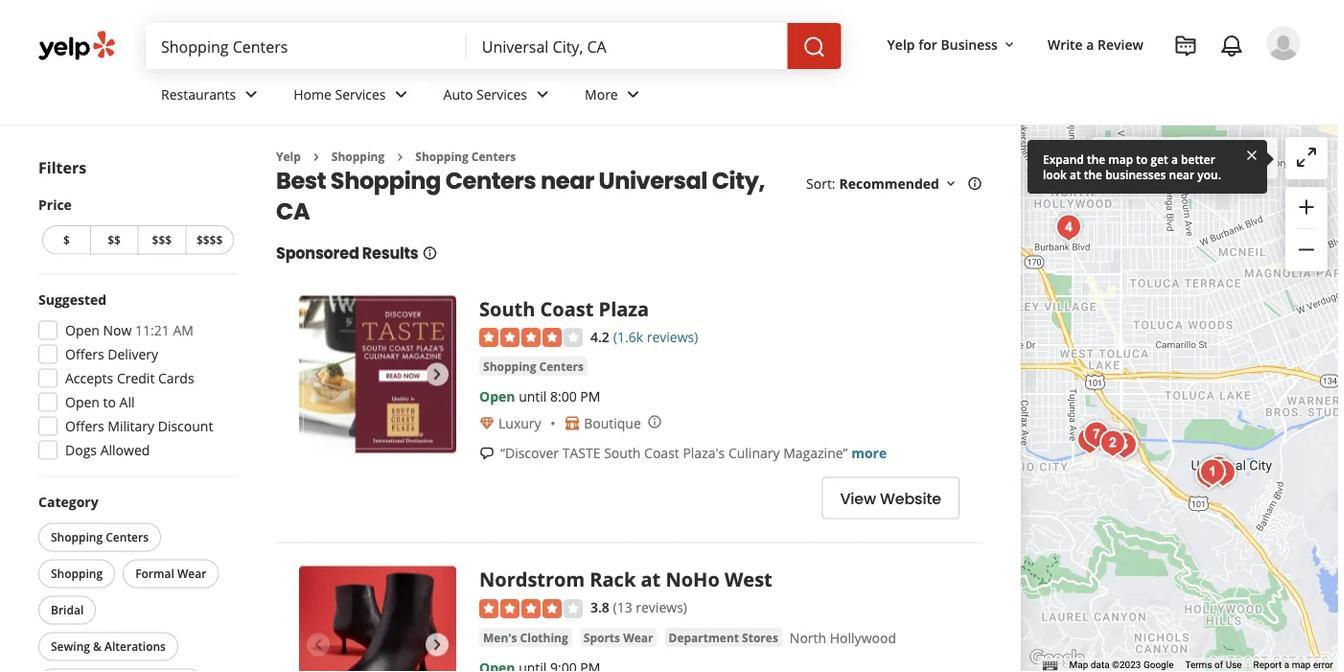 Task type: vqa. For each thing, say whether or not it's contained in the screenshot.
top or
no



Task type: describe. For each thing, give the bounding box(es) containing it.
©2023
[[1113, 659, 1142, 671]]

marshalls image
[[1078, 416, 1116, 454]]

error
[[1314, 659, 1334, 671]]

terms of use link
[[1186, 659, 1243, 671]]

department stores button
[[665, 628, 782, 647]]

4.2 link
[[591, 326, 610, 346]]

shopping centers for bottommost shopping centers button
[[51, 529, 149, 545]]

yelp for business button
[[880, 27, 1025, 61]]

(1.6k reviews) link
[[614, 326, 699, 346]]

expand map image
[[1296, 146, 1319, 169]]

view
[[841, 488, 877, 509]]

2 slideshow element from the top
[[299, 566, 457, 671]]

formal
[[135, 566, 174, 582]]

men's clothing button
[[480, 628, 572, 647]]

24 chevron down v2 image for restaurants
[[240, 83, 263, 106]]

shopping inside best shopping centers near universal city, ca
[[331, 164, 441, 197]]

home services link
[[278, 69, 428, 125]]

0 vertical spatial south
[[480, 296, 536, 322]]

0 vertical spatial coast
[[541, 296, 594, 322]]

universal
[[599, 164, 708, 197]]

notifications image
[[1221, 35, 1244, 58]]

0 horizontal spatial at
[[641, 566, 661, 593]]

moves
[[1226, 149, 1267, 168]]

more link
[[570, 69, 661, 125]]

formal wear button
[[123, 560, 219, 588]]

Find text field
[[161, 35, 452, 57]]

group containing suggested
[[33, 290, 238, 466]]

3.8 star rating image
[[480, 599, 583, 619]]

1 vertical spatial 16 info v2 image
[[422, 245, 438, 261]]

0 vertical spatial shopping centers link
[[416, 149, 516, 164]]

3.8
[[591, 598, 610, 616]]

expand the map to get a better look at the businesses near you.
[[1043, 151, 1222, 182]]

view website
[[841, 488, 942, 509]]

shopping link
[[332, 149, 385, 164]]

sports wear link
[[580, 628, 657, 647]]

16 chevron right v2 image for shopping
[[309, 149, 324, 165]]

review
[[1098, 35, 1144, 53]]

16 chevron down v2 image for recommended
[[944, 176, 959, 192]]

category
[[38, 493, 98, 511]]

bridal
[[51, 602, 84, 618]]

expand
[[1043, 151, 1085, 167]]

wear for sports wear
[[624, 630, 654, 645]]

google image
[[1026, 646, 1089, 671]]

near inside best shopping centers near universal city, ca
[[541, 164, 595, 197]]

suggested
[[38, 291, 107, 309]]

1 horizontal spatial south
[[604, 444, 641, 462]]

"discover taste south coast plaza's culinary magazine" more
[[501, 444, 887, 462]]

boutique
[[584, 414, 641, 432]]

accepts credit cards
[[65, 369, 194, 387]]

16 chevron down v2 image for yelp for business
[[1002, 37, 1018, 52]]

home
[[294, 85, 332, 103]]

shopping button
[[38, 560, 115, 588]]

$$ button
[[90, 225, 138, 255]]

price
[[38, 195, 72, 213]]

16 boutique v2 image
[[565, 416, 580, 431]]

businesses
[[1106, 166, 1167, 182]]

24 chevron down v2 image
[[622, 83, 645, 106]]

culinary
[[729, 444, 780, 462]]

Near text field
[[482, 35, 773, 57]]

more link
[[852, 444, 887, 462]]

previous image
[[307, 363, 330, 386]]

of
[[1215, 659, 1224, 671]]

1 vertical spatial shopping centers link
[[480, 357, 588, 376]]

$ button
[[42, 225, 90, 255]]

open now 11:21 am
[[65, 321, 194, 340]]

studio village shopping center image
[[1071, 422, 1110, 460]]

search image
[[803, 36, 826, 59]]

magazine"
[[784, 444, 848, 462]]

open for open to all
[[65, 393, 100, 411]]

south coast plaza
[[480, 296, 649, 322]]

restrained whimsy image
[[1106, 426, 1144, 465]]

report
[[1254, 659, 1283, 671]]

department stores
[[669, 630, 779, 645]]

more
[[852, 444, 887, 462]]

until
[[519, 387, 547, 405]]

discount
[[158, 417, 213, 435]]

pm
[[581, 387, 601, 405]]

shopping inside button
[[51, 566, 103, 582]]

$$$$
[[197, 232, 223, 248]]

4.2 star rating image
[[480, 328, 583, 347]]

google
[[1144, 659, 1174, 671]]

&
[[93, 639, 102, 655]]

am
[[173, 321, 194, 340]]

dogs
[[65, 441, 97, 459]]

men's
[[483, 630, 517, 645]]

"discover
[[501, 444, 559, 462]]

1 horizontal spatial group
[[1286, 187, 1328, 271]]

a for write
[[1087, 35, 1095, 53]]

1 vertical spatial reviews)
[[636, 598, 688, 616]]

a inside expand the map to get a better look at the businesses near you.
[[1172, 151, 1179, 167]]

map for error
[[1292, 659, 1312, 671]]

24 chevron down v2 image for home services
[[390, 83, 413, 106]]

hollywood
[[830, 629, 897, 647]]

celebrities closets store image
[[1050, 209, 1088, 247]]

none field near
[[482, 35, 773, 57]]

data
[[1091, 659, 1110, 671]]

sports wear
[[584, 630, 654, 645]]

business categories element
[[146, 69, 1301, 125]]

$
[[63, 232, 70, 248]]

1 vertical spatial shopping centers button
[[38, 523, 161, 552]]

open to all
[[65, 393, 135, 411]]

sewing & alterations
[[51, 639, 166, 655]]

city,
[[712, 164, 765, 197]]

open until 8:00 pm
[[480, 387, 601, 405]]

look
[[1043, 166, 1067, 182]]

centers inside best shopping centers near universal city, ca
[[446, 164, 536, 197]]

allowed
[[100, 441, 150, 459]]

rack
[[590, 566, 636, 593]]

department stores link
[[665, 628, 782, 647]]

$$$
[[152, 232, 172, 248]]



Task type: locate. For each thing, give the bounding box(es) containing it.
0 horizontal spatial 24 chevron down v2 image
[[240, 83, 263, 106]]

map left error
[[1292, 659, 1312, 671]]

1 slideshow element from the top
[[299, 296, 457, 453]]

near right get
[[1170, 166, 1195, 182]]

formal wear
[[135, 566, 207, 582]]

best
[[276, 164, 326, 197]]

offers for offers delivery
[[65, 345, 104, 363]]

$$$$ button
[[185, 225, 234, 255]]

16 info v2 image right recommended popup button
[[968, 176, 983, 192]]

open for open until 8:00 pm
[[480, 387, 516, 405]]

yelp
[[888, 35, 915, 53], [276, 149, 301, 164]]

none field up home at the top left
[[161, 35, 452, 57]]

alterations
[[105, 639, 166, 655]]

shopping centers for the topmost shopping centers button
[[483, 358, 584, 374]]

next image
[[426, 363, 449, 386]]

yelp up ca
[[276, 149, 301, 164]]

nordstrom rack at noho west image
[[299, 566, 457, 671]]

1 horizontal spatial 16 info v2 image
[[968, 176, 983, 192]]

$$$ button
[[138, 225, 185, 255]]

1 horizontal spatial at
[[1070, 166, 1082, 182]]

shopping down 4.2 star rating image
[[483, 358, 537, 374]]

0 horizontal spatial none field
[[161, 35, 452, 57]]

3 24 chevron down v2 image from the left
[[531, 83, 554, 106]]

shopping centers button down 4.2 star rating image
[[480, 357, 588, 376]]

0 horizontal spatial coast
[[541, 296, 594, 322]]

to inside expand the map to get a better look at the businesses near you.
[[1137, 151, 1148, 167]]

at
[[1070, 166, 1082, 182], [641, 566, 661, 593]]

0 vertical spatial group
[[1286, 187, 1328, 271]]

0 horizontal spatial south
[[480, 296, 536, 322]]

clothing
[[520, 630, 569, 645]]

business
[[941, 35, 998, 53]]

shopping down home services "link"
[[332, 149, 385, 164]]

the right look
[[1084, 166, 1103, 182]]

use
[[1226, 659, 1243, 671]]

1 vertical spatial 16 chevron down v2 image
[[944, 176, 959, 192]]

wear right 'formal'
[[177, 566, 207, 582]]

near inside expand the map to get a better look at the businesses near you.
[[1170, 166, 1195, 182]]

open down suggested
[[65, 321, 100, 340]]

for
[[919, 35, 938, 53]]

search
[[1131, 149, 1173, 168]]

better
[[1182, 151, 1216, 167]]

24 chevron down v2 image right auto services
[[531, 83, 554, 106]]

sports
[[584, 630, 621, 645]]

luxury
[[499, 414, 541, 432]]

coast up 4.2 link
[[541, 296, 594, 322]]

1 vertical spatial coast
[[645, 444, 680, 462]]

24 chevron down v2 image inside home services "link"
[[390, 83, 413, 106]]

0 vertical spatial shopping centers button
[[480, 357, 588, 376]]

to inside 'group'
[[103, 393, 116, 411]]

shopping centers link down 4.2 star rating image
[[480, 357, 588, 376]]

to left the all
[[103, 393, 116, 411]]

offers up dogs
[[65, 417, 104, 435]]

studio city center image
[[1094, 424, 1133, 463]]

0 vertical spatial shopping centers
[[416, 149, 516, 164]]

studio plaza image
[[1107, 426, 1145, 465]]

a right write at top right
[[1087, 35, 1095, 53]]

price group
[[38, 195, 238, 258]]

1 services from the left
[[335, 85, 386, 103]]

map
[[1194, 149, 1222, 168], [1109, 151, 1134, 167], [1292, 659, 1312, 671]]

shopping centers
[[416, 149, 516, 164], [483, 358, 584, 374], [51, 529, 149, 545]]

1 horizontal spatial yelp
[[888, 35, 915, 53]]

1 horizontal spatial map
[[1194, 149, 1222, 168]]

1 vertical spatial at
[[641, 566, 661, 593]]

shopping centers up shopping button
[[51, 529, 149, 545]]

best shopping centers near universal city, ca
[[276, 164, 765, 227]]

24 chevron down v2 image for auto services
[[531, 83, 554, 106]]

open down accepts
[[65, 393, 100, 411]]

24 chevron down v2 image right restaurants
[[240, 83, 263, 106]]

0 vertical spatial to
[[1137, 151, 1148, 167]]

slideshow element
[[299, 296, 457, 453], [299, 566, 457, 671]]

0 horizontal spatial to
[[103, 393, 116, 411]]

los angeles dodgers clubhouse shop image
[[1190, 456, 1229, 494]]

2 vertical spatial a
[[1285, 659, 1290, 671]]

(13
[[613, 598, 633, 616]]

wear for formal wear
[[177, 566, 207, 582]]

cards
[[158, 369, 194, 387]]

offers
[[65, 345, 104, 363], [65, 417, 104, 435]]

keyboard shortcuts image
[[1043, 661, 1058, 671]]

map left get
[[1109, 151, 1134, 167]]

1 vertical spatial shopping centers
[[483, 358, 584, 374]]

1 vertical spatial a
[[1172, 151, 1179, 167]]

recommended button
[[840, 174, 959, 193]]

write a review
[[1048, 35, 1144, 53]]

offers up accepts
[[65, 345, 104, 363]]

16 chevron down v2 image
[[1002, 37, 1018, 52], [944, 176, 959, 192]]

recommended
[[840, 174, 940, 193]]

yelp left for
[[888, 35, 915, 53]]

services right home at the top left
[[335, 85, 386, 103]]

1 horizontal spatial 24 chevron down v2 image
[[390, 83, 413, 106]]

0 horizontal spatial yelp
[[276, 149, 301, 164]]

wear down 3.8 (13 reviews)
[[624, 630, 654, 645]]

wear
[[177, 566, 207, 582], [624, 630, 654, 645]]

north hollywood
[[790, 629, 897, 647]]

1 horizontal spatial shopping centers button
[[480, 357, 588, 376]]

0 horizontal spatial services
[[335, 85, 386, 103]]

reviews)
[[647, 327, 699, 346], [636, 598, 688, 616]]

map for to
[[1109, 151, 1134, 167]]

0 vertical spatial offers
[[65, 345, 104, 363]]

category group
[[35, 492, 238, 671]]

near left universal
[[541, 164, 595, 197]]

stores
[[742, 630, 779, 645]]

sponsored
[[276, 243, 359, 264]]

1 horizontal spatial none field
[[482, 35, 773, 57]]

offers military discount
[[65, 417, 213, 435]]

shopping centers link
[[416, 149, 516, 164], [480, 357, 588, 376]]

1 vertical spatial group
[[33, 290, 238, 466]]

reviews) right (1.6k
[[647, 327, 699, 346]]

16 chevron right v2 image right shopping link
[[393, 149, 408, 165]]

16 speech v2 image
[[480, 446, 495, 461]]

coast left plaza's
[[645, 444, 680, 462]]

delivery
[[108, 345, 158, 363]]

the los angeles sock market at universal studios city walk image
[[1205, 454, 1243, 492]]

None search field
[[146, 23, 846, 69]]

24 chevron down v2 image inside restaurants link
[[240, 83, 263, 106]]

0 horizontal spatial near
[[541, 164, 595, 197]]

1 24 chevron down v2 image from the left
[[240, 83, 263, 106]]

0 horizontal spatial a
[[1087, 35, 1095, 53]]

a for report
[[1285, 659, 1290, 671]]

services for home services
[[335, 85, 386, 103]]

shopping down category
[[51, 529, 103, 545]]

0 horizontal spatial shopping centers button
[[38, 523, 161, 552]]

2 none field from the left
[[482, 35, 773, 57]]

taste
[[563, 444, 601, 462]]

16 chevron down v2 image right recommended
[[944, 176, 959, 192]]

1 horizontal spatial wear
[[624, 630, 654, 645]]

1 horizontal spatial to
[[1137, 151, 1148, 167]]

services inside "link"
[[335, 85, 386, 103]]

2 horizontal spatial map
[[1292, 659, 1312, 671]]

open for open now 11:21 am
[[65, 321, 100, 340]]

None field
[[161, 35, 452, 57], [482, 35, 773, 57]]

16 chevron right v2 image
[[309, 149, 324, 165], [393, 149, 408, 165]]

(1.6k reviews)
[[614, 327, 699, 346]]

sewing
[[51, 639, 90, 655]]

fossil store image
[[1200, 450, 1238, 489]]

none field up 24 chevron down v2 icon
[[482, 35, 773, 57]]

0 vertical spatial 16 info v2 image
[[968, 176, 983, 192]]

shopping centers down 4.2 star rating image
[[483, 358, 584, 374]]

yelp for yelp link
[[276, 149, 301, 164]]

map right the as
[[1194, 149, 1222, 168]]

1 horizontal spatial 16 chevron right v2 image
[[393, 149, 408, 165]]

1 none field from the left
[[161, 35, 452, 57]]

yelp inside yelp for business button
[[888, 35, 915, 53]]

now
[[103, 321, 132, 340]]

3.8 (13 reviews)
[[591, 598, 688, 616]]

0 horizontal spatial group
[[33, 290, 238, 466]]

the right expand
[[1088, 151, 1106, 167]]

16 luxury v2 image
[[480, 416, 495, 431]]

to left get
[[1137, 151, 1148, 167]]

all
[[120, 393, 135, 411]]

0 horizontal spatial map
[[1109, 151, 1134, 167]]

a right get
[[1172, 151, 1179, 167]]

$$
[[108, 232, 121, 248]]

greg r. image
[[1267, 26, 1301, 60]]

sort:
[[807, 174, 836, 193]]

noho
[[666, 566, 720, 593]]

0 vertical spatial yelp
[[888, 35, 915, 53]]

restaurants link
[[146, 69, 278, 125]]

0 vertical spatial wear
[[177, 566, 207, 582]]

as
[[1177, 149, 1191, 168]]

zoom out image
[[1296, 238, 1319, 261]]

offers delivery
[[65, 345, 158, 363]]

offers for offers military discount
[[65, 417, 104, 435]]

report a map error
[[1254, 659, 1334, 671]]

0 horizontal spatial 16 info v2 image
[[422, 245, 438, 261]]

services right auto at top left
[[477, 85, 528, 103]]

shopping centers button up shopping button
[[38, 523, 161, 552]]

services for auto services
[[477, 85, 528, 103]]

auto services link
[[428, 69, 570, 125]]

24 chevron down v2 image left auto at top left
[[390, 83, 413, 106]]

coast
[[541, 296, 594, 322], [645, 444, 680, 462]]

next image
[[426, 633, 449, 656]]

wear inside "link"
[[624, 630, 654, 645]]

at inside expand the map to get a better look at the businesses near you.
[[1070, 166, 1082, 182]]

16 chevron right v2 image for shopping centers
[[393, 149, 408, 165]]

1 vertical spatial slideshow element
[[299, 566, 457, 671]]

2 horizontal spatial a
[[1285, 659, 1290, 671]]

universal citywalk hollywood image
[[1194, 453, 1232, 492]]

1 vertical spatial to
[[103, 393, 116, 411]]

shopping up "results"
[[331, 164, 441, 197]]

0 horizontal spatial wear
[[177, 566, 207, 582]]

restaurants
[[161, 85, 236, 103]]

wear inside category group
[[177, 566, 207, 582]]

1 vertical spatial wear
[[624, 630, 654, 645]]

1 horizontal spatial a
[[1172, 151, 1179, 167]]

map for moves
[[1194, 149, 1222, 168]]

south down boutique
[[604, 444, 641, 462]]

1 vertical spatial south
[[604, 444, 641, 462]]

shopping centers inside category group
[[51, 529, 149, 545]]

at up 3.8 (13 reviews)
[[641, 566, 661, 593]]

16 chevron down v2 image inside recommended popup button
[[944, 176, 959, 192]]

0 horizontal spatial 16 chevron down v2 image
[[944, 176, 959, 192]]

sponsored results
[[276, 243, 419, 264]]

info icon image
[[647, 415, 662, 430], [647, 415, 662, 430]]

24 chevron down v2 image
[[240, 83, 263, 106], [390, 83, 413, 106], [531, 83, 554, 106]]

1 vertical spatial offers
[[65, 417, 104, 435]]

south coast plaza image
[[299, 296, 457, 453]]

shopping down auto at top left
[[416, 149, 469, 164]]

16 chevron right v2 image right yelp link
[[309, 149, 324, 165]]

yelp for yelp for business
[[888, 35, 915, 53]]

2 offers from the top
[[65, 417, 104, 435]]

map region
[[1019, 71, 1340, 671]]

1 horizontal spatial 16 chevron down v2 image
[[1002, 37, 1018, 52]]

a right report
[[1285, 659, 1290, 671]]

0 vertical spatial 16 chevron down v2 image
[[1002, 37, 1018, 52]]

nordstrom rack at noho west link
[[480, 566, 773, 593]]

shopping centers down auto at top left
[[416, 149, 516, 164]]

expand the map to get a better look at the businesses near you. tooltip
[[1028, 140, 1268, 194]]

16 chevron down v2 image inside yelp for business button
[[1002, 37, 1018, 52]]

0 horizontal spatial 16 chevron right v2 image
[[309, 149, 324, 165]]

1 horizontal spatial services
[[477, 85, 528, 103]]

shopping up bridal on the bottom left
[[51, 566, 103, 582]]

2 services from the left
[[477, 85, 528, 103]]

bridal button
[[38, 596, 96, 625]]

2 horizontal spatial 24 chevron down v2 image
[[531, 83, 554, 106]]

group
[[1286, 187, 1328, 271], [33, 290, 238, 466]]

nordstrom
[[480, 566, 585, 593]]

8:00
[[550, 387, 577, 405]]

south up 4.2 star rating image
[[480, 296, 536, 322]]

24 chevron down v2 image inside the auto services link
[[531, 83, 554, 106]]

(1.6k
[[614, 327, 644, 346]]

men's clothing
[[483, 630, 569, 645]]

user actions element
[[872, 24, 1328, 142]]

auto
[[444, 85, 473, 103]]

1 offers from the top
[[65, 345, 104, 363]]

1 16 chevron right v2 image from the left
[[309, 149, 324, 165]]

1 horizontal spatial near
[[1170, 166, 1195, 182]]

at right look
[[1070, 166, 1082, 182]]

zoom in image
[[1296, 196, 1319, 219]]

centers inside category group
[[106, 529, 149, 545]]

16 chevron down v2 image right business
[[1002, 37, 1018, 52]]

0 vertical spatial slideshow element
[[299, 296, 457, 453]]

terms
[[1186, 659, 1213, 671]]

map inside expand the map to get a better look at the businesses near you.
[[1109, 151, 1134, 167]]

open up 16 luxury v2 icon
[[480, 387, 516, 405]]

map
[[1070, 659, 1089, 671]]

south coast plaza link
[[480, 296, 649, 322]]

close image
[[1245, 146, 1260, 163]]

services
[[335, 85, 386, 103], [477, 85, 528, 103]]

0 vertical spatial reviews)
[[647, 327, 699, 346]]

projects image
[[1175, 35, 1198, 58]]

nordstrom rack at noho west
[[480, 566, 773, 593]]

more
[[585, 85, 618, 103]]

accepts
[[65, 369, 113, 387]]

2 vertical spatial shopping centers
[[51, 529, 149, 545]]

dogs allowed
[[65, 441, 150, 459]]

previous image
[[307, 633, 330, 656]]

none field the find
[[161, 35, 452, 57]]

16 info v2 image
[[968, 176, 983, 192], [422, 245, 438, 261]]

sewing & alterations button
[[38, 633, 178, 661]]

shopping centers link down auto at top left
[[416, 149, 516, 164]]

2 24 chevron down v2 image from the left
[[390, 83, 413, 106]]

0 vertical spatial at
[[1070, 166, 1082, 182]]

reviews) right the (13
[[636, 598, 688, 616]]

2 16 chevron right v2 image from the left
[[393, 149, 408, 165]]

write a review link
[[1041, 27, 1152, 61]]

1 horizontal spatial coast
[[645, 444, 680, 462]]

the
[[1088, 151, 1106, 167], [1084, 166, 1103, 182]]

1 vertical spatial yelp
[[276, 149, 301, 164]]

0 vertical spatial a
[[1087, 35, 1095, 53]]

16 info v2 image right "results"
[[422, 245, 438, 261]]

website
[[880, 488, 942, 509]]



